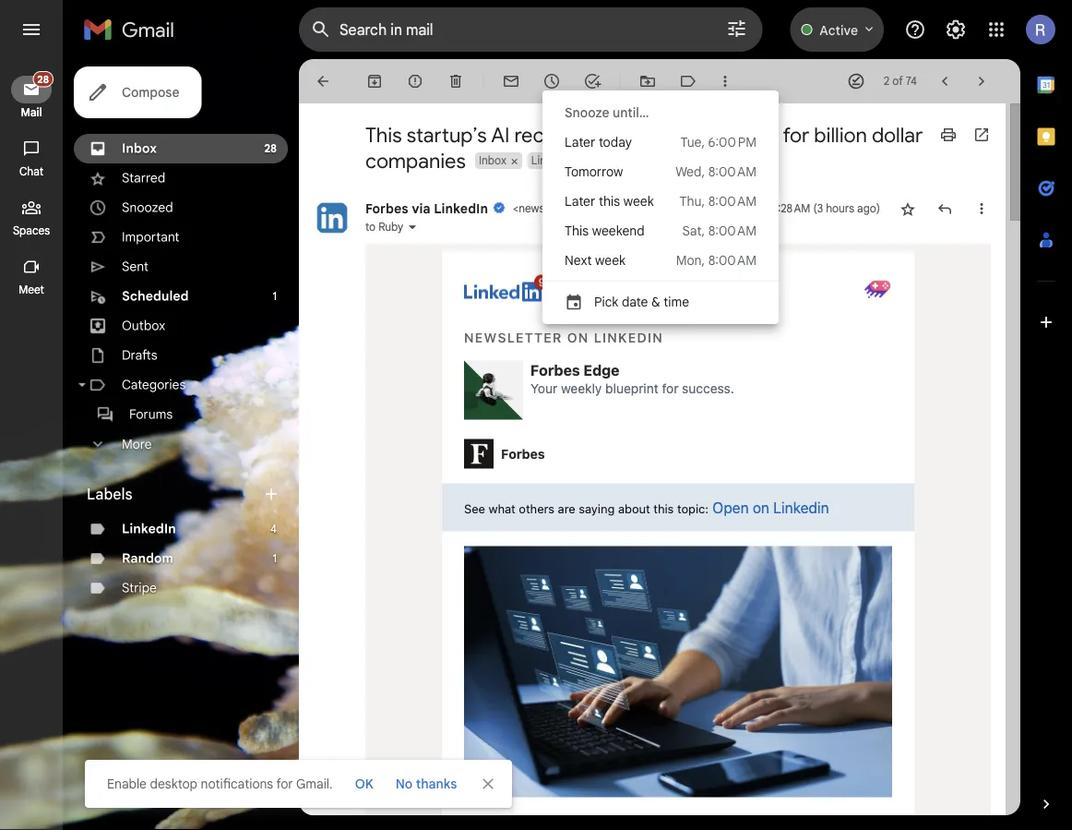 Task type: describe. For each thing, give the bounding box(es) containing it.
categories
[[122, 377, 186, 393]]

until…
[[613, 104, 650, 120]]

to ruby
[[366, 220, 404, 234]]

verified sender image
[[493, 201, 506, 214]]

others
[[519, 501, 555, 515]]

&
[[652, 294, 661, 310]]

important
[[122, 229, 180, 245]]

unsubscribe link
[[701, 203, 758, 215]]

what
[[489, 501, 516, 515]]

forbes link
[[501, 445, 545, 463]]

newsletter cover image image
[[464, 546, 893, 797]]

dollar
[[872, 122, 923, 148]]

inbox for the "inbox" button
[[479, 154, 507, 168]]

open
[[713, 499, 749, 516]]

tomorrow
[[565, 163, 624, 180]]

navigation containing mail
[[0, 59, 65, 830]]

later today
[[565, 134, 632, 150]]

starred link
[[122, 170, 165, 186]]

edge
[[584, 361, 620, 379]]

no thanks link
[[388, 767, 465, 800]]

are
[[558, 501, 576, 515]]

<
[[513, 202, 519, 216]]

recruiter
[[515, 122, 594, 148]]

main menu image
[[20, 18, 42, 41]]

newer image
[[936, 72, 955, 90]]

74
[[906, 74, 918, 88]]

your weekly blueprint for success. link
[[531, 380, 735, 398]]

2
[[884, 74, 890, 88]]

8:00 am for wed, 8:00 am
[[709, 163, 757, 180]]

see
[[464, 501, 486, 515]]

ago)
[[858, 202, 881, 216]]

28 inside 28 link
[[37, 73, 49, 85]]

2 vertical spatial for
[[276, 776, 293, 792]]

(3
[[814, 202, 824, 216]]

helps
[[598, 122, 647, 148]]

linkedin
[[774, 499, 830, 516]]

drafts
[[122, 347, 158, 363]]

about
[[619, 501, 651, 515]]

compose
[[122, 84, 180, 100]]

outbox
[[122, 318, 166, 334]]

2 vertical spatial forbes
[[501, 446, 545, 461]]

chat heading
[[0, 164, 63, 179]]

9:28 am (3 hours ago)
[[772, 202, 881, 216]]

ruby anderson image
[[863, 273, 893, 303]]

enable
[[107, 776, 147, 792]]

author image image
[[464, 439, 494, 469]]

inbox button
[[475, 152, 509, 169]]

more
[[122, 436, 152, 452]]

1 for random
[[273, 552, 277, 565]]

wed, 8:00 am
[[676, 163, 757, 180]]

ai
[[491, 122, 510, 148]]

labels heading
[[87, 485, 262, 503]]

4
[[271, 522, 277, 536]]

compose button
[[74, 66, 202, 118]]

hire
[[652, 122, 686, 148]]

pick
[[595, 294, 619, 310]]

meet heading
[[0, 283, 63, 297]]

more button
[[74, 429, 288, 459]]

talent
[[727, 122, 779, 148]]

stripe
[[122, 580, 157, 596]]

forbes via linkedin
[[366, 200, 488, 217]]

notifications
[[201, 776, 273, 792]]

newsletter
[[464, 330, 563, 345]]

gmail image
[[83, 11, 184, 48]]

stripe link
[[122, 580, 157, 596]]

startup's
[[407, 122, 487, 148]]

sent
[[122, 259, 149, 275]]

mon,
[[677, 252, 705, 268]]

billion
[[815, 122, 868, 148]]

1 for scheduled
[[273, 289, 277, 303]]

linkedin corporation image
[[314, 199, 351, 236]]

move to image
[[639, 72, 657, 90]]

today
[[599, 134, 632, 150]]

scheduled
[[122, 288, 189, 304]]

starred
[[122, 170, 165, 186]]

linkedin down 'date'
[[594, 330, 664, 345]]

sent link
[[122, 259, 149, 275]]

forbes for via
[[366, 200, 409, 217]]

weekly
[[561, 381, 602, 396]]

alert containing enable desktop notifications for gmail.
[[30, 42, 1043, 808]]

unsubscribe
[[701, 203, 758, 215]]

search in mail image
[[305, 13, 338, 46]]

newsletters-
[[519, 202, 582, 216]]

important link
[[122, 229, 180, 245]]

linkedin button
[[528, 152, 576, 169]]

meet
[[19, 283, 44, 297]]

this startup's ai recruiter helps hire top talent for billion dollar companies
[[366, 122, 923, 174]]

for inside this startup's ai recruiter helps hire top talent for billion dollar companies
[[783, 122, 810, 148]]

inbox for the inbox link
[[122, 140, 157, 156]]

forbes edge your weekly blueprint for success.
[[531, 361, 735, 396]]

thu,
[[680, 193, 705, 209]]

1 vertical spatial week
[[596, 252, 626, 268]]

add to tasks image
[[583, 72, 602, 90]]

spaces
[[13, 224, 50, 238]]

no thanks
[[396, 776, 457, 792]]

labels
[[87, 485, 133, 503]]

mon, 8:00 am
[[677, 252, 757, 268]]

Not starred checkbox
[[899, 199, 918, 218]]



Task type: vqa. For each thing, say whether or not it's contained in the screenshot.
Important
yes



Task type: locate. For each thing, give the bounding box(es) containing it.
drafts link
[[122, 347, 158, 363]]

forbes edge image
[[464, 361, 523, 420]]

0 vertical spatial this
[[599, 193, 621, 209]]

scheduled link
[[122, 288, 189, 304]]

forbes
[[366, 200, 409, 217], [531, 361, 580, 379], [501, 446, 545, 461]]

9:28 am
[[772, 202, 811, 216]]

linkedin up random 'link'
[[122, 521, 176, 537]]

1 vertical spatial forbes
[[531, 361, 580, 379]]

snooze until…
[[565, 104, 650, 120]]

8:00 am down 6:00 pm
[[709, 163, 757, 180]]

weekend
[[592, 223, 645, 239]]

1 horizontal spatial inbox
[[479, 154, 507, 168]]

this weekend
[[565, 223, 645, 239]]

6:00 pm
[[709, 134, 757, 150]]

linkedin left verified sender icon
[[434, 200, 488, 217]]

show details image
[[407, 222, 418, 233]]

0 horizontal spatial this
[[366, 122, 402, 148]]

later down snooze
[[565, 134, 596, 150]]

2 later from the top
[[565, 193, 596, 209]]

inbox
[[122, 140, 157, 156], [479, 154, 507, 168]]

this up next
[[565, 223, 589, 239]]

< newsletters-noreply@linkedin.com >
[[513, 202, 698, 216]]

snooze menu menu
[[543, 90, 779, 324]]

8:00 am down 'sat, 8:00 am'
[[709, 252, 757, 268]]

outbox link
[[122, 318, 166, 334]]

4 8:00 am from the top
[[709, 252, 757, 268]]

this inside snooze menu menu
[[565, 223, 589, 239]]

ok
[[355, 776, 374, 792]]

alert
[[30, 42, 1043, 808]]

no
[[396, 776, 413, 792]]

0 vertical spatial on
[[568, 330, 590, 345]]

0 horizontal spatial 28
[[37, 73, 49, 85]]

Search in mail text field
[[340, 20, 674, 39]]

wed,
[[676, 163, 705, 180]]

2 1 from the top
[[273, 552, 277, 565]]

this down archive "image"
[[366, 122, 402, 148]]

0 vertical spatial for
[[783, 122, 810, 148]]

0 vertical spatial week
[[624, 193, 654, 209]]

2 horizontal spatial for
[[783, 122, 810, 148]]

topic:
[[678, 501, 709, 515]]

inbox down ai
[[479, 154, 507, 168]]

mail
[[21, 106, 42, 120]]

later for later today
[[565, 134, 596, 150]]

pick date & time
[[595, 294, 690, 310]]

see what others are saying about this topic: open on linkedin
[[464, 499, 830, 516]]

28
[[37, 73, 49, 85], [264, 142, 277, 156]]

1 horizontal spatial this
[[654, 501, 674, 515]]

this
[[366, 122, 402, 148], [565, 223, 589, 239]]

1 later from the top
[[565, 134, 596, 150]]

newsletter on linkedin
[[464, 330, 664, 345]]

forbes right author image
[[501, 446, 545, 461]]

3 8:00 am from the top
[[709, 223, 757, 239]]

ok link
[[348, 767, 381, 800]]

forbes via linkedin cell
[[366, 200, 701, 217]]

this inside snooze menu menu
[[599, 193, 621, 209]]

inbox up 'starred' link
[[122, 140, 157, 156]]

settings image
[[945, 18, 968, 41]]

for inside forbes edge your weekly blueprint for success.
[[662, 381, 679, 396]]

forums
[[129, 406, 173, 422]]

28 link
[[11, 71, 54, 103]]

0 vertical spatial 28
[[37, 73, 49, 85]]

week up weekend
[[624, 193, 654, 209]]

navigation
[[0, 59, 65, 830]]

linkedin link
[[122, 521, 176, 537]]

1 horizontal spatial on
[[753, 499, 770, 516]]

this inside the see what others are saying about this topic: open on linkedin
[[654, 501, 674, 515]]

thanks
[[416, 776, 457, 792]]

for right talent
[[783, 122, 810, 148]]

1 1 from the top
[[273, 289, 277, 303]]

older image
[[973, 72, 992, 90]]

1 vertical spatial for
[[662, 381, 679, 396]]

linkedin down recruiter
[[532, 154, 574, 168]]

thu, 8:00 am
[[680, 193, 757, 209]]

8:00 am down the unsubscribe link
[[709, 223, 757, 239]]

this inside this startup's ai recruiter helps hire top talent for billion dollar companies
[[366, 122, 402, 148]]

inbox inside button
[[479, 154, 507, 168]]

sat,
[[683, 223, 705, 239]]

1 vertical spatial 28
[[264, 142, 277, 156]]

advanced search options image
[[719, 10, 756, 47]]

week
[[624, 193, 654, 209], [596, 252, 626, 268]]

snooze image
[[543, 72, 561, 90]]

archive image
[[366, 72, 384, 90]]

forbes inside forbes edge your weekly blueprint for success.
[[531, 361, 580, 379]]

report spam image
[[406, 72, 425, 90]]

spaces heading
[[0, 223, 63, 238]]

snoozed
[[122, 199, 173, 216]]

desktop
[[150, 776, 198, 792]]

of
[[893, 74, 904, 88]]

1 8:00 am from the top
[[709, 163, 757, 180]]

inbox link
[[122, 140, 157, 156]]

tue,
[[681, 134, 705, 150]]

1 vertical spatial 1
[[273, 552, 277, 565]]

0 horizontal spatial this
[[599, 193, 621, 209]]

mark as unread image
[[502, 72, 521, 90]]

tab list
[[1021, 59, 1073, 764]]

saying
[[579, 501, 615, 515]]

random
[[122, 550, 173, 566]]

linkedin image
[[464, 275, 558, 301]]

on up forbes edge link
[[568, 330, 590, 345]]

noreply@linkedin.com
[[582, 202, 692, 216]]

snooze
[[565, 104, 610, 120]]

tue, 6:00 pm
[[681, 134, 757, 150]]

0 vertical spatial 1
[[273, 289, 277, 303]]

delete image
[[447, 72, 465, 90]]

8:00 am up 'sat, 8:00 am'
[[709, 193, 757, 209]]

this up "this weekend"
[[599, 193, 621, 209]]

support image
[[905, 18, 927, 41]]

1 vertical spatial later
[[565, 193, 596, 209]]

8:00 am for mon, 8:00 am
[[709, 252, 757, 268]]

0 horizontal spatial inbox
[[122, 140, 157, 156]]

for left gmail.
[[276, 776, 293, 792]]

0 horizontal spatial on
[[568, 330, 590, 345]]

for left the success.
[[662, 381, 679, 396]]

2 8:00 am from the top
[[709, 193, 757, 209]]

1 vertical spatial this
[[654, 501, 674, 515]]

later for later this week
[[565, 193, 596, 209]]

mail heading
[[0, 105, 63, 120]]

linkedin
[[532, 154, 574, 168], [434, 200, 488, 217], [594, 330, 664, 345], [122, 521, 176, 537]]

1 horizontal spatial 28
[[264, 142, 277, 156]]

to
[[366, 220, 376, 234]]

companies
[[366, 148, 466, 174]]

this
[[599, 193, 621, 209], [654, 501, 674, 515]]

forbes edge link
[[531, 361, 620, 380]]

0 vertical spatial later
[[565, 134, 596, 150]]

ruby
[[379, 220, 404, 234]]

1 horizontal spatial this
[[565, 223, 589, 239]]

more image
[[716, 72, 735, 90]]

next
[[565, 252, 592, 268]]

top
[[691, 122, 722, 148]]

later down the "tomorrow"
[[565, 193, 596, 209]]

offline sync status image
[[847, 72, 866, 90]]

Search in mail search field
[[299, 7, 763, 52]]

forbes up your
[[531, 361, 580, 379]]

1 vertical spatial this
[[565, 223, 589, 239]]

0 vertical spatial this
[[366, 122, 402, 148]]

later this week
[[565, 193, 654, 209]]

1 horizontal spatial for
[[662, 381, 679, 396]]

0 vertical spatial forbes
[[366, 200, 409, 217]]

0 horizontal spatial for
[[276, 776, 293, 792]]

week down "this weekend"
[[596, 252, 626, 268]]

next week
[[565, 252, 626, 268]]

gmail.
[[296, 776, 333, 792]]

this left topic:
[[654, 501, 674, 515]]

forums link
[[129, 406, 173, 422]]

sat, 8:00 am
[[683, 223, 757, 239]]

on
[[568, 330, 590, 345], [753, 499, 770, 516]]

on right open
[[753, 499, 770, 516]]

1 vertical spatial on
[[753, 499, 770, 516]]

linkedin inside button
[[532, 154, 574, 168]]

chat
[[19, 165, 43, 179]]

labels image
[[680, 72, 698, 90]]

forbes up to ruby
[[366, 200, 409, 217]]

1
[[273, 289, 277, 303], [273, 552, 277, 565]]

this for this weekend
[[565, 223, 589, 239]]

blueprint
[[606, 381, 659, 396]]

not starred image
[[899, 199, 918, 218]]

back to inbox image
[[314, 72, 332, 90]]

via
[[412, 200, 431, 217]]

2 of 74
[[884, 74, 918, 88]]

9:28 am (3 hours ago) cell
[[772, 199, 881, 218]]

8:00 am for sat, 8:00 am
[[709, 223, 757, 239]]

forbes for edge
[[531, 361, 580, 379]]

>
[[692, 202, 698, 216]]

enable desktop notifications for gmail.
[[107, 776, 333, 792]]

date
[[622, 294, 649, 310]]

8:00 am for thu, 8:00 am
[[709, 193, 757, 209]]

this for this startup's ai recruiter helps hire top talent for billion dollar companies
[[366, 122, 402, 148]]



